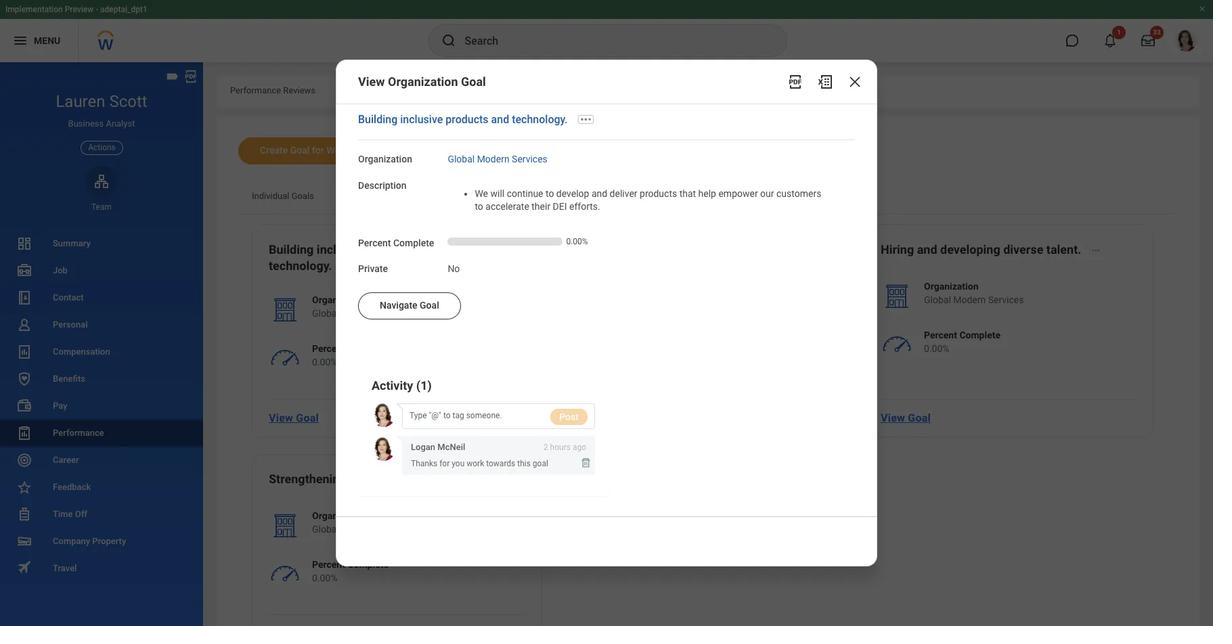 Task type: locate. For each thing, give the bounding box(es) containing it.
services
[[512, 154, 548, 165], [988, 295, 1024, 305], [376, 308, 412, 319], [376, 524, 412, 535]]

2 horizontal spatial products
[[640, 188, 677, 199]]

building for building inclusive products and technology. link
[[358, 113, 398, 126]]

logan
[[411, 442, 435, 452]]

tag image
[[165, 69, 180, 84]]

building inclusive products and technology. down archived
[[269, 242, 440, 273]]

organization global modern services down private
[[312, 295, 412, 319]]

travel
[[53, 563, 77, 573]]

global modern services element down the strengthening our communities. element
[[312, 523, 412, 536]]

2 horizontal spatial view goal button
[[875, 404, 936, 431]]

for
[[312, 145, 324, 156], [440, 459, 450, 468]]

services down communities. at the bottom of page
[[376, 524, 412, 535]]

modern up "will"
[[477, 154, 510, 165]]

products inside building inclusive products and technology.
[[368, 242, 417, 257]]

x image
[[847, 74, 863, 90]]

to up their on the top of the page
[[546, 188, 554, 199]]

2 view goal button from the left
[[569, 404, 630, 431]]

tab list for cultivating a culture of belonging.
[[238, 181, 1178, 214]]

navigate goal button
[[358, 293, 461, 320]]

adeptai_dpt1
[[100, 5, 148, 14]]

individual
[[252, 191, 289, 201]]

goals for individual goals
[[292, 191, 314, 201]]

dialog
[[336, 60, 877, 566]]

organization
[[388, 75, 458, 89], [358, 154, 412, 165], [427, 191, 477, 201], [924, 281, 979, 292], [312, 295, 367, 305], [312, 511, 367, 521]]

summary image
[[16, 236, 32, 252]]

hours
[[550, 443, 571, 452]]

percent complete 0.00% for talent.
[[924, 330, 1001, 354]]

complete
[[393, 237, 434, 248], [960, 330, 1001, 341], [348, 343, 389, 354], [348, 559, 389, 570]]

2 vertical spatial products
[[368, 242, 417, 257]]

global modern services element for developing
[[924, 293, 1024, 307]]

0 vertical spatial inclusive
[[400, 113, 443, 126]]

1 vertical spatial inclusive
[[317, 242, 365, 257]]

-
[[96, 5, 98, 14]]

inclusive for building inclusive products and technology. element
[[317, 242, 365, 257]]

organization down search "image"
[[388, 75, 458, 89]]

complete for building inclusive products and technology.
[[348, 343, 389, 354]]

private element
[[448, 255, 460, 276]]

belonging.
[[702, 242, 760, 257]]

building down competencies
[[358, 113, 398, 126]]

action bar region
[[336, 517, 877, 553]]

0.00%
[[566, 237, 588, 247], [924, 343, 950, 354], [312, 357, 338, 368], [312, 573, 338, 584]]

performance link
[[0, 420, 203, 447]]

employee's photo (logan mcneil) image
[[372, 437, 395, 461]]

1 vertical spatial building
[[269, 242, 314, 257]]

global for strengthening our communities.
[[312, 524, 339, 535]]

1 horizontal spatial view goal
[[575, 411, 625, 424]]

goals
[[343, 85, 365, 95], [292, 191, 314, 201], [377, 191, 400, 201], [479, 191, 502, 201]]

services for building inclusive products and technology.
[[376, 308, 412, 319]]

0.00% element
[[924, 342, 1001, 355], [312, 355, 389, 369], [312, 571, 389, 585]]

performance inside list
[[53, 428, 104, 438]]

products
[[446, 113, 489, 126], [640, 188, 677, 199], [368, 242, 417, 257]]

0.00% inside percent complete element
[[566, 237, 588, 247]]

1 vertical spatial products
[[640, 188, 677, 199]]

global modern services element down hiring and developing diverse talent. element
[[924, 293, 1024, 307]]

of
[[688, 242, 699, 257]]

inclusive
[[400, 113, 443, 126], [317, 242, 365, 257]]

navigation pane region
[[0, 62, 203, 626]]

1 view goal from the left
[[269, 411, 319, 424]]

to
[[546, 188, 554, 199], [475, 201, 483, 212]]

contact link
[[0, 284, 203, 311]]

0 horizontal spatial to
[[475, 201, 483, 212]]

global modern services element down private
[[312, 307, 412, 320]]

team link
[[86, 166, 117, 213]]

related actions image
[[1092, 246, 1101, 255]]

goal inside create goal for worker button
[[290, 145, 310, 156]]

percent
[[358, 237, 391, 248], [924, 330, 957, 341], [312, 343, 345, 354], [312, 559, 345, 570]]

building inclusive products and technology. for building inclusive products and technology. link
[[358, 113, 568, 126]]

organization global modern services down the strengthening our communities. element
[[312, 511, 412, 535]]

0 vertical spatial products
[[446, 113, 489, 126]]

services for strengthening our communities.
[[376, 524, 412, 535]]

business
[[68, 119, 104, 129]]

time off
[[53, 509, 87, 519]]

1 horizontal spatial products
[[446, 113, 489, 126]]

organization global modern services
[[924, 281, 1024, 305], [312, 295, 412, 319], [312, 511, 412, 535]]

complete for strengthening our communities.
[[348, 559, 389, 570]]

0.00% for building inclusive products and technology.
[[312, 357, 338, 368]]

0 vertical spatial to
[[546, 188, 554, 199]]

0.00% element for talent.
[[924, 342, 1001, 355]]

customers
[[777, 188, 822, 199]]

1 vertical spatial tab list
[[238, 181, 1178, 214]]

percent for hiring and developing diverse talent.
[[924, 330, 957, 341]]

inbox large image
[[1142, 34, 1155, 47]]

technology. inside building inclusive products and technology.
[[269, 259, 332, 273]]

thanks
[[411, 459, 438, 468]]

actions
[[88, 143, 116, 152]]

0 horizontal spatial view goal button
[[263, 404, 324, 431]]

and
[[491, 113, 509, 126], [592, 188, 607, 199], [420, 242, 440, 257], [917, 242, 937, 257]]

contact
[[53, 292, 84, 303]]

help
[[698, 188, 716, 199]]

and inside description we will continue to develop and deliver products that help empower our customers to accelerate their dei efforts.
[[592, 188, 607, 199]]

3 view goal button from the left
[[875, 404, 936, 431]]

hiring
[[881, 242, 914, 257]]

products left that
[[640, 188, 677, 199]]

technology. for building inclusive products and technology. link
[[512, 113, 568, 126]]

organization global modern services down hiring and developing diverse talent. element
[[924, 281, 1024, 305]]

0 vertical spatial tab list
[[217, 76, 1200, 108]]

1 horizontal spatial view goal button
[[569, 404, 630, 431]]

performance image
[[16, 425, 32, 441]]

global for hiring and developing diverse talent.
[[924, 295, 951, 305]]

products up private
[[368, 242, 417, 257]]

modern for hiring and developing diverse talent.
[[953, 295, 986, 305]]

tab list
[[217, 76, 1200, 108], [238, 181, 1178, 214]]

career
[[53, 455, 79, 465]]

our
[[760, 188, 774, 199], [349, 472, 368, 486]]

plans
[[529, 85, 551, 95]]

global modern services element
[[924, 293, 1024, 307], [312, 307, 412, 320], [312, 523, 412, 536]]

tab list containing performance reviews
[[217, 76, 1200, 108]]

0 horizontal spatial inclusive
[[317, 242, 365, 257]]

benefits image
[[16, 371, 32, 387]]

our right empower
[[760, 188, 774, 199]]

and up 'efforts.'
[[592, 188, 607, 199]]

percent for building inclusive products and technology.
[[312, 343, 345, 354]]

goals right archived
[[377, 191, 400, 201]]

strengthening our communities.
[[269, 472, 446, 486]]

0 horizontal spatial our
[[349, 472, 368, 486]]

notifications large image
[[1104, 34, 1117, 47]]

0 horizontal spatial technology.
[[269, 259, 332, 273]]

3 view goal from the left
[[881, 411, 931, 424]]

modern for building inclusive products and technology.
[[341, 308, 374, 319]]

description we will continue to develop and deliver products that help empower our customers to accelerate their dei efforts.
[[358, 180, 824, 212]]

0 horizontal spatial building
[[269, 242, 314, 257]]

company property link
[[0, 528, 203, 555]]

implementation
[[5, 5, 63, 14]]

building inclusive products and technology. down the development
[[358, 113, 568, 126]]

0 horizontal spatial for
[[312, 145, 324, 156]]

inclusive up private
[[317, 242, 365, 257]]

personal
[[53, 320, 88, 330]]

1 horizontal spatial technology.
[[512, 113, 568, 126]]

dialog containing view organization goal
[[336, 60, 877, 566]]

modern down hiring and developing diverse talent. element
[[953, 295, 986, 305]]

view for cultivating
[[575, 411, 599, 424]]

services up continue
[[512, 154, 548, 165]]

pay image
[[16, 398, 32, 414]]

talent.
[[1047, 242, 1082, 257]]

0 vertical spatial for
[[312, 145, 324, 156]]

organization down the strengthening our communities. element
[[312, 511, 367, 521]]

view goal button
[[263, 404, 324, 431], [569, 404, 630, 431], [875, 404, 936, 431]]

performance
[[230, 85, 281, 95], [53, 428, 104, 438]]

ago
[[573, 443, 586, 452]]

organization down developing
[[924, 281, 979, 292]]

career image
[[16, 452, 32, 469]]

benefits link
[[0, 366, 203, 393]]

building inside building inclusive products and technology.
[[269, 242, 314, 257]]

0 horizontal spatial products
[[368, 242, 417, 257]]

list
[[0, 230, 203, 582]]

goal inside navigate goal button
[[420, 300, 439, 311]]

1 vertical spatial building inclusive products and technology.
[[269, 242, 440, 273]]

job
[[53, 265, 68, 276]]

goal
[[461, 75, 486, 89], [290, 145, 310, 156], [420, 300, 439, 311], [296, 411, 319, 424], [602, 411, 625, 424], [908, 411, 931, 424]]

create goal for worker
[[260, 145, 357, 156]]

we
[[475, 188, 488, 199]]

percent inside dialog
[[358, 237, 391, 248]]

pdf image
[[787, 74, 804, 90]]

building inclusive products and technology. element
[[269, 242, 493, 277]]

building inclusive products and technology.
[[358, 113, 568, 126], [269, 242, 440, 273]]

cultivating
[[575, 242, 634, 257]]

0 horizontal spatial view goal
[[269, 411, 319, 424]]

1 horizontal spatial for
[[440, 459, 450, 468]]

cultivating a culture of belonging.
[[575, 242, 760, 257]]

0 horizontal spatial performance
[[53, 428, 104, 438]]

development plans
[[476, 85, 551, 95]]

0 vertical spatial technology.
[[512, 113, 568, 126]]

building inclusive products and technology. link
[[358, 113, 568, 126]]

continue
[[507, 188, 543, 199]]

and left private element
[[420, 242, 440, 257]]

travel image
[[16, 560, 32, 576]]

to down the we
[[475, 201, 483, 212]]

inclusive down competencies
[[400, 113, 443, 126]]

performance up career at left
[[53, 428, 104, 438]]

personal image
[[16, 317, 32, 333]]

technology.
[[512, 113, 568, 126], [269, 259, 332, 273]]

developing
[[940, 242, 1001, 257]]

0 vertical spatial performance
[[230, 85, 281, 95]]

view goal for cultivating a culture of belonging.
[[575, 411, 625, 424]]

building down individual goals
[[269, 242, 314, 257]]

Process Comment text field
[[410, 404, 544, 429]]

organization goals
[[427, 191, 502, 201]]

technology. inside dialog
[[512, 113, 568, 126]]

0 vertical spatial building inclusive products and technology.
[[358, 113, 568, 126]]

tab list containing individual goals
[[238, 181, 1178, 214]]

building inclusive products and technology. for building inclusive products and technology. element
[[269, 242, 440, 273]]

our left communities. at the bottom of page
[[349, 472, 368, 486]]

job link
[[0, 257, 203, 284]]

0 vertical spatial our
[[760, 188, 774, 199]]

list containing summary
[[0, 230, 203, 582]]

performance for performance reviews
[[230, 85, 281, 95]]

and inside building inclusive products and technology.
[[420, 242, 440, 257]]

modern inside dialog
[[477, 154, 510, 165]]

modern for strengthening our communities.
[[341, 524, 374, 535]]

feedback
[[53, 482, 91, 492]]

complete for hiring and developing diverse talent.
[[960, 330, 1001, 341]]

1 vertical spatial technology.
[[269, 259, 332, 273]]

organization global modern services for developing
[[924, 281, 1024, 305]]

organization global modern services for communities.
[[312, 511, 412, 535]]

view for building
[[269, 411, 293, 424]]

goals right individual
[[292, 191, 314, 201]]

1 horizontal spatial building
[[358, 113, 398, 126]]

percent complete
[[358, 237, 434, 248]]

1 horizontal spatial our
[[760, 188, 774, 199]]

1 vertical spatial performance
[[53, 428, 104, 438]]

services down private
[[376, 308, 412, 319]]

compensation link
[[0, 339, 203, 366]]

0 vertical spatial building
[[358, 113, 398, 126]]

goals right reviews
[[343, 85, 365, 95]]

related actions image
[[456, 475, 465, 485]]

1 horizontal spatial inclusive
[[400, 113, 443, 126]]

performance left reviews
[[230, 85, 281, 95]]

for left you
[[440, 459, 450, 468]]

goals left continue
[[479, 191, 502, 201]]

this
[[517, 459, 531, 468]]

building
[[358, 113, 398, 126], [269, 242, 314, 257]]

for left worker
[[312, 145, 324, 156]]

inclusive inside building inclusive products and technology.
[[317, 242, 365, 257]]

implementation preview -   adeptai_dpt1 banner
[[0, 0, 1213, 62]]

efforts.
[[569, 201, 600, 212]]

performance for performance
[[53, 428, 104, 438]]

view
[[358, 75, 385, 89], [269, 411, 293, 424], [575, 411, 599, 424], [881, 411, 905, 424]]

modern left navigate
[[341, 308, 374, 319]]

1 view goal button from the left
[[263, 404, 324, 431]]

job image
[[16, 263, 32, 279]]

modern down the strengthening our communities. element
[[341, 524, 374, 535]]

services down diverse
[[988, 295, 1024, 305]]

products down the development
[[446, 113, 489, 126]]

2 horizontal spatial view goal
[[881, 411, 931, 424]]

2 view goal from the left
[[575, 411, 625, 424]]

1 horizontal spatial performance
[[230, 85, 281, 95]]

0.00% for hiring and developing diverse talent.
[[924, 343, 950, 354]]

search image
[[440, 32, 457, 49]]



Task type: vqa. For each thing, say whether or not it's contained in the screenshot.
Tag image on the left of page
yes



Task type: describe. For each thing, give the bounding box(es) containing it.
technology. for building inclusive products and technology. element
[[269, 259, 332, 273]]

feedback image
[[16, 479, 32, 496]]

organization up description
[[358, 154, 412, 165]]

goals for archived goals
[[377, 191, 400, 201]]

view goal button for cultivating a culture of belonging.
[[569, 404, 630, 431]]

global modern services link
[[448, 151, 548, 165]]

global inside dialog
[[448, 154, 475, 165]]

contact image
[[16, 290, 32, 306]]

accelerate
[[486, 201, 529, 212]]

development
[[476, 85, 527, 95]]

analyst
[[106, 119, 135, 129]]

tab list for individual goals
[[217, 76, 1200, 108]]

view goal for hiring and developing diverse talent.
[[881, 411, 931, 424]]

work
[[467, 459, 484, 468]]

archived goals
[[341, 191, 400, 201]]

navigate goal
[[380, 300, 439, 311]]

cultivating a culture of belonging. element
[[575, 242, 760, 261]]

team
[[91, 202, 112, 212]]

compensation image
[[16, 344, 32, 360]]

communities.
[[371, 472, 446, 486]]

team lauren scott element
[[86, 202, 117, 213]]

hiring and developing diverse talent.
[[881, 242, 1082, 257]]

our inside description we will continue to develop and deliver products that help empower our customers to accelerate their dei efforts.
[[760, 188, 774, 199]]

percent complete 0.00% for technology.
[[312, 343, 389, 368]]

create goal for worker button
[[238, 137, 378, 165]]

time
[[53, 509, 73, 519]]

dei
[[553, 201, 567, 212]]

view for hiring
[[881, 411, 905, 424]]

mcneil
[[438, 442, 465, 452]]

logan mcneil
[[411, 442, 465, 452]]

performance reviews
[[230, 85, 316, 95]]

thanks for you work towards this goal
[[411, 459, 548, 468]]

0.00% element for technology.
[[312, 355, 389, 369]]

their
[[532, 201, 551, 212]]

1 vertical spatial our
[[349, 472, 368, 486]]

individual goals
[[252, 191, 314, 201]]

that
[[680, 188, 696, 199]]

strengthening
[[269, 472, 346, 486]]

services for hiring and developing diverse talent.
[[988, 295, 1024, 305]]

develop
[[556, 188, 589, 199]]

view goal button for building inclusive products and technology.
[[263, 404, 324, 431]]

global for building inclusive products and technology.
[[312, 308, 339, 319]]

compensation
[[53, 347, 110, 357]]

company property image
[[16, 534, 32, 550]]

organization left "will"
[[427, 191, 477, 201]]

0.00% for strengthening our communities.
[[312, 573, 338, 584]]

scott
[[109, 92, 147, 111]]

and down the development
[[491, 113, 509, 126]]

goals for organization goals
[[479, 191, 502, 201]]

pay link
[[0, 393, 203, 420]]

you
[[452, 459, 465, 468]]

private
[[358, 264, 388, 274]]

(1)
[[416, 379, 432, 393]]

trash image
[[580, 457, 592, 469]]

empower
[[719, 188, 758, 199]]

implementation preview -   adeptai_dpt1
[[5, 5, 148, 14]]

organization down private
[[312, 295, 367, 305]]

benefits
[[53, 374, 85, 384]]

1 vertical spatial to
[[475, 201, 483, 212]]

view organization goal
[[358, 75, 486, 89]]

preview
[[65, 5, 94, 14]]

summary
[[53, 238, 91, 248]]

archived
[[341, 191, 375, 201]]

off
[[75, 509, 87, 519]]

products for building inclusive products and technology. element
[[368, 242, 417, 257]]

global modern services element for communities.
[[312, 523, 412, 536]]

company property
[[53, 536, 126, 546]]

products for building inclusive products and technology. link
[[446, 113, 489, 126]]

inclusive for building inclusive products and technology. link
[[400, 113, 443, 126]]

deliver
[[610, 188, 637, 199]]

view team image
[[93, 173, 110, 189]]

hiring and developing diverse talent. element
[[881, 242, 1082, 261]]

1 horizontal spatial to
[[546, 188, 554, 199]]

for inside button
[[312, 145, 324, 156]]

business analyst
[[68, 119, 135, 129]]

feedback link
[[0, 474, 203, 501]]

no
[[448, 264, 460, 274]]

view goal button for hiring and developing diverse talent.
[[875, 404, 936, 431]]

travel link
[[0, 555, 203, 582]]

actions button
[[81, 141, 123, 155]]

building for building inclusive products and technology. element
[[269, 242, 314, 257]]

percent for strengthening our communities.
[[312, 559, 345, 570]]

global modern services element for products
[[312, 307, 412, 320]]

close environment banner image
[[1198, 5, 1207, 13]]

1 vertical spatial for
[[440, 459, 450, 468]]

description
[[358, 180, 407, 191]]

create
[[260, 145, 288, 156]]

goal
[[533, 459, 548, 468]]

pay
[[53, 401, 67, 411]]

lauren
[[56, 92, 105, 111]]

products inside description we will continue to develop and deliver products that help empower our customers to accelerate their dei efforts.
[[640, 188, 677, 199]]

view printable version (pdf) image
[[183, 69, 198, 84]]

will
[[490, 188, 505, 199]]

percent complete element
[[448, 228, 597, 256]]

excel image
[[817, 74, 833, 90]]

company
[[53, 536, 90, 546]]

strengthening our communities. element
[[269, 471, 446, 490]]

profile logan mcneil element
[[1167, 26, 1205, 56]]

view goal for building inclusive products and technology.
[[269, 411, 319, 424]]

employee photo image
[[372, 404, 395, 427]]

culture
[[647, 242, 685, 257]]

summary link
[[0, 230, 203, 257]]

career link
[[0, 447, 203, 474]]

and right hiring
[[917, 242, 937, 257]]

organization global modern services for products
[[312, 295, 412, 319]]

activity (1)
[[372, 379, 432, 393]]

reviews
[[283, 85, 316, 95]]

time off image
[[16, 506, 32, 523]]

competencies
[[392, 85, 449, 95]]

2 hours ago
[[544, 443, 586, 452]]

towards
[[486, 459, 515, 468]]

property
[[92, 536, 126, 546]]

worker
[[326, 145, 357, 156]]

personal link
[[0, 311, 203, 339]]

diverse
[[1004, 242, 1044, 257]]

lauren scott
[[56, 92, 147, 111]]

a
[[637, 242, 644, 257]]

2
[[544, 443, 548, 452]]

services inside global modern services link
[[512, 154, 548, 165]]



